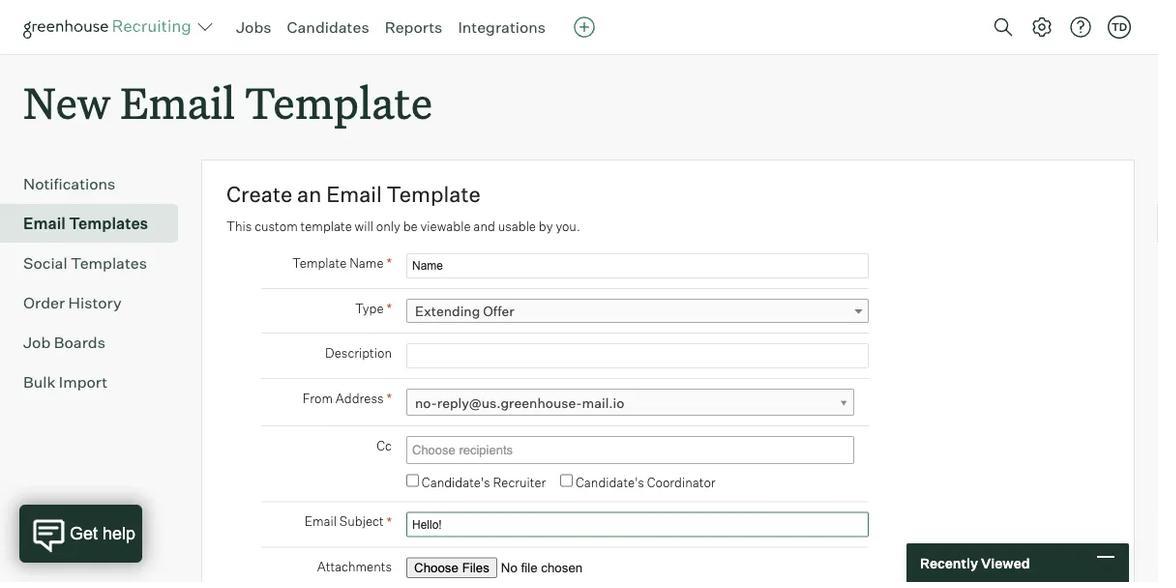 Task type: describe. For each thing, give the bounding box(es) containing it.
job boards
[[23, 333, 105, 352]]

* for template name *
[[386, 255, 392, 272]]

no-reply@us.greenhouse-mail.io link
[[406, 389, 854, 417]]

greenhouse recruiting image
[[23, 15, 197, 39]]

candidate's recruiter
[[422, 475, 546, 490]]

candidates link
[[287, 17, 369, 37]]

Email Subject text field
[[406, 512, 869, 538]]

template name *
[[292, 255, 392, 272]]

recently
[[920, 555, 978, 572]]

recruiter
[[493, 475, 546, 490]]

from
[[303, 391, 333, 406]]

order history link
[[23, 291, 170, 315]]

order history
[[23, 293, 122, 313]]

this custom template will only be viewable and usable by you.
[[226, 219, 580, 234]]

and
[[473, 219, 495, 234]]

viewed
[[981, 555, 1030, 572]]

email inside "link"
[[23, 214, 66, 233]]

social templates
[[23, 254, 147, 273]]

create
[[226, 181, 293, 208]]

offer
[[483, 303, 514, 320]]

new
[[23, 74, 110, 131]]

extending
[[415, 303, 480, 320]]

email templates link
[[23, 212, 170, 235]]

1 vertical spatial template
[[387, 181, 481, 208]]

* for from address *
[[386, 390, 392, 407]]

job boards link
[[23, 331, 170, 354]]

email subject *
[[305, 513, 392, 530]]

description
[[325, 345, 392, 361]]

order
[[23, 293, 65, 313]]

candidate's for candidate's recruiter
[[422, 475, 490, 490]]

only
[[376, 219, 400, 234]]

* for email subject *
[[386, 513, 392, 530]]

import
[[59, 373, 108, 392]]

templates for social templates
[[71, 254, 147, 273]]

jobs link
[[236, 17, 271, 37]]

candidate's coordinator
[[576, 475, 716, 490]]

td button
[[1104, 12, 1135, 43]]

td
[[1112, 20, 1127, 33]]

templates for email templates
[[69, 214, 148, 233]]

bulk import link
[[23, 371, 170, 394]]

by
[[539, 219, 553, 234]]

no-
[[415, 395, 437, 412]]

0 vertical spatial template
[[245, 74, 433, 131]]

cc
[[377, 438, 392, 453]]

an
[[297, 181, 322, 208]]

email templates
[[23, 214, 148, 233]]

td button
[[1108, 15, 1131, 39]]

name
[[349, 255, 384, 271]]

be
[[403, 219, 418, 234]]



Task type: vqa. For each thing, say whether or not it's contained in the screenshot.
Email Subject text field
yes



Task type: locate. For each thing, give the bounding box(es) containing it.
0 horizontal spatial candidate's
[[422, 475, 490, 490]]

subject
[[339, 514, 384, 529]]

templates
[[69, 214, 148, 233], [71, 254, 147, 273]]

search image
[[992, 15, 1015, 39]]

templates down email templates "link"
[[71, 254, 147, 273]]

extending offer
[[415, 303, 514, 320]]

*
[[386, 255, 392, 272], [386, 300, 392, 317], [386, 390, 392, 407], [386, 513, 392, 530]]

this
[[226, 219, 252, 234]]

bulk import
[[23, 373, 108, 392]]

you.
[[556, 219, 580, 234]]

usable
[[498, 219, 536, 234]]

will
[[355, 219, 373, 234]]

jobs
[[236, 17, 271, 37]]

configure image
[[1030, 15, 1054, 39]]

candidate's
[[422, 475, 490, 490], [576, 475, 644, 490]]

template inside template name *
[[292, 255, 347, 271]]

social
[[23, 254, 67, 273]]

1 vertical spatial templates
[[71, 254, 147, 273]]

create an email template
[[226, 181, 481, 208]]

history
[[68, 293, 122, 313]]

candidate's right candidate's coordinator option
[[576, 475, 644, 490]]

2 vertical spatial template
[[292, 255, 347, 271]]

email
[[120, 74, 235, 131], [326, 181, 382, 208], [23, 214, 66, 233], [305, 514, 337, 529]]

3 * from the top
[[386, 390, 392, 407]]

template
[[245, 74, 433, 131], [387, 181, 481, 208], [292, 255, 347, 271]]

* right the type
[[386, 300, 392, 317]]

reports link
[[385, 17, 442, 37]]

2 candidate's from the left
[[576, 475, 644, 490]]

Candidate's Recruiter checkbox
[[406, 475, 419, 487]]

viewable
[[420, 219, 471, 234]]

notifications
[[23, 174, 115, 194]]

template up viewable
[[387, 181, 481, 208]]

* right subject
[[386, 513, 392, 530]]

type
[[355, 301, 384, 316]]

reply@us.greenhouse-
[[437, 395, 582, 412]]

notifications link
[[23, 172, 170, 196]]

address
[[336, 391, 384, 406]]

None text field
[[407, 438, 848, 463]]

* right name
[[386, 255, 392, 272]]

extending offer link
[[406, 299, 869, 323]]

bulk
[[23, 373, 56, 392]]

integrations
[[458, 17, 546, 37]]

* right address on the left bottom of the page
[[386, 390, 392, 407]]

Candidate's Coordinator checkbox
[[560, 475, 573, 487]]

job
[[23, 333, 51, 352]]

type *
[[355, 300, 392, 317]]

1 candidate's from the left
[[422, 475, 490, 490]]

2 * from the top
[[386, 300, 392, 317]]

candidates
[[287, 17, 369, 37]]

template down template
[[292, 255, 347, 271]]

social templates link
[[23, 252, 170, 275]]

template down candidates
[[245, 74, 433, 131]]

no-reply@us.greenhouse-mail.io
[[415, 395, 624, 412]]

templates inside "link"
[[69, 214, 148, 233]]

template
[[300, 219, 352, 234]]

Description text field
[[406, 344, 869, 369]]

boards
[[54, 333, 105, 352]]

candidate's right candidate's recruiter option
[[422, 475, 490, 490]]

from address *
[[303, 390, 392, 407]]

coordinator
[[647, 475, 716, 490]]

Template Name text field
[[406, 254, 869, 279]]

0 vertical spatial templates
[[69, 214, 148, 233]]

4 * from the top
[[386, 513, 392, 530]]

templates down notifications link
[[69, 214, 148, 233]]

attachments
[[317, 559, 392, 575]]

new email template
[[23, 74, 433, 131]]

1 * from the top
[[386, 255, 392, 272]]

reports
[[385, 17, 442, 37]]

None file field
[[406, 558, 651, 579]]

mail.io
[[582, 395, 624, 412]]

email inside email subject *
[[305, 514, 337, 529]]

integrations link
[[458, 17, 546, 37]]

custom
[[255, 219, 298, 234]]

recently viewed
[[920, 555, 1030, 572]]

1 horizontal spatial candidate's
[[576, 475, 644, 490]]

candidate's for candidate's coordinator
[[576, 475, 644, 490]]



